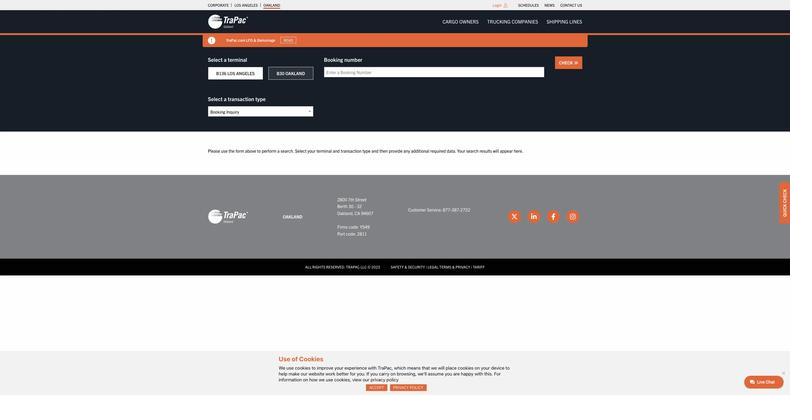 Task type: vqa. For each thing, say whether or not it's contained in the screenshot.
the Make Payments
no



Task type: describe. For each thing, give the bounding box(es) containing it.
2 vertical spatial select
[[295, 148, 307, 154]]

1 horizontal spatial our
[[363, 377, 370, 382]]

we'll
[[418, 371, 427, 376]]

1 and from the left
[[333, 148, 340, 154]]

device
[[491, 365, 505, 371]]

please use the form above to perform a search. select your terminal and transaction type and then provide any additional required data. your search results will appear here.
[[208, 148, 523, 154]]

solid image inside the check button
[[574, 61, 578, 65]]

contact us
[[560, 3, 582, 7]]

oakland image inside footer
[[208, 209, 248, 224]]

0 vertical spatial use
[[221, 148, 228, 154]]

0 vertical spatial oakland
[[264, 3, 280, 7]]

of
[[292, 355, 298, 363]]

street
[[355, 197, 367, 202]]

safety & security | legal terms & privacy | tariff
[[391, 265, 485, 269]]

here.
[[514, 148, 523, 154]]

policy
[[410, 385, 424, 390]]

0 horizontal spatial transaction
[[228, 95, 254, 102]]

means
[[407, 365, 421, 371]]

0 vertical spatial we
[[431, 365, 437, 371]]

perform
[[262, 148, 277, 154]]

then
[[380, 148, 388, 154]]

solid image inside banner
[[208, 37, 215, 44]]

1 horizontal spatial to
[[312, 365, 316, 371]]

0 horizontal spatial with
[[368, 365, 377, 371]]

cookies
[[299, 355, 324, 363]]

trucking
[[487, 18, 511, 25]]

2 vertical spatial on
[[303, 377, 308, 382]]

1 cookies from the left
[[295, 365, 311, 371]]

0 horizontal spatial &
[[254, 38, 256, 42]]

use
[[279, 355, 290, 363]]

safety & security link
[[391, 265, 425, 269]]

877-
[[443, 207, 452, 212]]

are
[[453, 371, 460, 376]]

trapac.com lfd & demurrage
[[226, 38, 275, 42]]

make
[[289, 371, 300, 376]]

place
[[446, 365, 457, 371]]

0 horizontal spatial terminal
[[228, 56, 247, 63]]

b136 los angeles
[[216, 71, 255, 76]]

us
[[578, 3, 582, 7]]

information
[[279, 377, 302, 382]]

1 vertical spatial use
[[287, 365, 294, 371]]

how
[[309, 377, 318, 382]]

0 vertical spatial our
[[301, 371, 308, 376]]

booking
[[324, 56, 343, 63]]

better
[[337, 371, 349, 376]]

1 vertical spatial oakland
[[285, 71, 305, 76]]

legal terms & privacy link
[[428, 265, 470, 269]]

above
[[245, 148, 256, 154]]

cargo owners link
[[438, 16, 483, 27]]

contact
[[560, 3, 577, 7]]

select a transaction type
[[208, 95, 266, 102]]

form
[[236, 148, 244, 154]]

lfd
[[246, 38, 253, 42]]

1 vertical spatial los
[[227, 71, 235, 76]]

2023
[[372, 265, 380, 269]]

terms
[[439, 265, 451, 269]]

port
[[337, 231, 345, 236]]

2811
[[357, 231, 367, 236]]

0 horizontal spatial to
[[257, 148, 261, 154]]

2 cookies from the left
[[458, 365, 474, 371]]

please
[[208, 148, 220, 154]]

provide
[[389, 148, 403, 154]]

2 horizontal spatial &
[[452, 265, 455, 269]]

light image
[[504, 3, 508, 7]]

use of cookies we use cookies to improve your experience with trapac, which means that we will place cookies on your device to help make our website work better for you. if you carry on browsing, we'll assume you are happy with this. for information on how we use cookies, view our privacy policy
[[279, 355, 510, 382]]

2800 7th street berth 30 - 32 oakland, ca 94607
[[337, 197, 373, 216]]

news
[[545, 3, 555, 7]]

2 horizontal spatial use
[[326, 377, 333, 382]]

2 | from the left
[[471, 265, 472, 269]]

customer service: 877-387-2722
[[408, 207, 470, 212]]

select for select a terminal
[[208, 56, 223, 63]]

search
[[466, 148, 479, 154]]

check button
[[555, 56, 582, 69]]

quick check link
[[780, 182, 790, 223]]

service:
[[427, 207, 442, 212]]

policy
[[387, 377, 399, 382]]

0 horizontal spatial your
[[308, 148, 316, 154]]

2 horizontal spatial your
[[481, 365, 490, 371]]

assume
[[428, 371, 444, 376]]

los angeles link
[[235, 1, 258, 9]]

website
[[309, 371, 324, 376]]

a for transaction
[[224, 95, 227, 102]]

any
[[404, 148, 410, 154]]

select for select a transaction type
[[208, 95, 223, 102]]

rights
[[312, 265, 325, 269]]

demurrage
[[257, 38, 275, 42]]

trapac,
[[378, 365, 393, 371]]

privacy policy
[[393, 385, 424, 390]]

privacy policy link
[[390, 384, 427, 391]]

login link
[[493, 3, 502, 7]]

security
[[408, 265, 425, 269]]

quick check
[[782, 189, 788, 217]]

1 horizontal spatial terminal
[[317, 148, 332, 154]]

if
[[367, 371, 369, 376]]

accept
[[369, 385, 384, 390]]

read link
[[281, 37, 296, 43]]

customer
[[408, 207, 426, 212]]

a for terminal
[[224, 56, 227, 63]]

2722
[[461, 207, 470, 212]]

login
[[493, 3, 502, 7]]

angeles inside "link"
[[242, 3, 258, 7]]

lines
[[570, 18, 582, 25]]

b30
[[277, 71, 284, 76]]

for
[[494, 371, 501, 376]]

2 horizontal spatial to
[[506, 365, 510, 371]]

1 horizontal spatial your
[[334, 365, 343, 371]]

shipping lines link
[[543, 16, 587, 27]]

number
[[344, 56, 362, 63]]

30
[[349, 204, 354, 209]]

search.
[[281, 148, 294, 154]]

check inside button
[[559, 60, 574, 65]]

32
[[357, 204, 362, 209]]

shipping
[[547, 18, 568, 25]]

the
[[229, 148, 235, 154]]

7th
[[348, 197, 354, 202]]

los angeles
[[235, 3, 258, 7]]

select a terminal
[[208, 56, 247, 63]]

1 vertical spatial we
[[319, 377, 325, 382]]



Task type: locate. For each thing, give the bounding box(es) containing it.
privacy inside footer
[[456, 265, 470, 269]]

0 vertical spatial a
[[224, 56, 227, 63]]

1 horizontal spatial cookies
[[458, 365, 474, 371]]

to right above at left
[[257, 148, 261, 154]]

banner containing cargo owners
[[0, 10, 790, 47]]

1 oakland image from the top
[[208, 14, 248, 29]]

type
[[255, 95, 266, 102], [363, 148, 371, 154]]

Booking number text field
[[324, 67, 544, 77]]

1 vertical spatial transaction
[[341, 148, 362, 154]]

reserved.
[[326, 265, 345, 269]]

& right lfd
[[254, 38, 256, 42]]

required
[[430, 148, 446, 154]]

0 vertical spatial terminal
[[228, 56, 247, 63]]

you
[[370, 371, 378, 376], [445, 371, 452, 376]]

-
[[355, 204, 356, 209]]

all
[[305, 265, 312, 269]]

|
[[426, 265, 427, 269], [471, 265, 472, 269]]

use left the
[[221, 148, 228, 154]]

oakland image
[[208, 14, 248, 29], [208, 209, 248, 224]]

1 you from the left
[[370, 371, 378, 376]]

cookies,
[[334, 377, 351, 382]]

| left the tariff link
[[471, 265, 472, 269]]

no image
[[781, 370, 786, 376]]

1 vertical spatial type
[[363, 148, 371, 154]]

work
[[326, 371, 335, 376]]

improve
[[317, 365, 333, 371]]

code: up 2811
[[349, 224, 359, 229]]

on
[[475, 365, 480, 371], [391, 371, 396, 376], [303, 377, 308, 382]]

1 vertical spatial oakland image
[[208, 209, 248, 224]]

browsing,
[[397, 371, 417, 376]]

cookies up happy
[[458, 365, 474, 371]]

privacy down policy
[[393, 385, 409, 390]]

will inside use of cookies we use cookies to improve your experience with trapac, which means that we will place cookies on your device to help make our website work better for you. if you carry on browsing, we'll assume you are happy with this. for information on how we use cookies, view our privacy policy
[[438, 365, 445, 371]]

banner
[[0, 10, 790, 47]]

contact us link
[[560, 1, 582, 9]]

our right make
[[301, 371, 308, 376]]

los right corporate
[[235, 3, 241, 7]]

2800
[[337, 197, 347, 202]]

select right search.
[[295, 148, 307, 154]]

1 vertical spatial code:
[[346, 231, 356, 236]]

for
[[350, 371, 356, 376]]

happy
[[461, 371, 474, 376]]

owners
[[459, 18, 479, 25]]

0 horizontal spatial check
[[559, 60, 574, 65]]

2 and from the left
[[372, 148, 379, 154]]

0 horizontal spatial |
[[426, 265, 427, 269]]

angeles left 'oakland' link
[[242, 3, 258, 7]]

additional
[[411, 148, 429, 154]]

& right terms
[[452, 265, 455, 269]]

your up better
[[334, 365, 343, 371]]

schedules
[[518, 3, 539, 7]]

1 vertical spatial a
[[224, 95, 227, 102]]

menu bar up shipping
[[516, 1, 585, 9]]

0 vertical spatial transaction
[[228, 95, 254, 102]]

a up b136
[[224, 56, 227, 63]]

tariff link
[[473, 265, 485, 269]]

angeles
[[242, 3, 258, 7], [236, 71, 255, 76]]

0 horizontal spatial our
[[301, 371, 308, 376]]

2 vertical spatial oakland
[[283, 214, 303, 219]]

will right results
[[493, 148, 499, 154]]

| left legal
[[426, 265, 427, 269]]

trapac
[[346, 265, 360, 269]]

we up assume
[[431, 365, 437, 371]]

footer containing 2800 7th street
[[0, 175, 790, 275]]

a
[[224, 56, 227, 63], [224, 95, 227, 102], [277, 148, 280, 154]]

our
[[301, 371, 308, 376], [363, 377, 370, 382]]

1 horizontal spatial we
[[431, 365, 437, 371]]

solid image
[[208, 37, 215, 44], [574, 61, 578, 65]]

terminal
[[228, 56, 247, 63], [317, 148, 332, 154]]

1 horizontal spatial check
[[782, 189, 788, 203]]

b30 oakland
[[277, 71, 305, 76]]

on left the "how"
[[303, 377, 308, 382]]

1 horizontal spatial with
[[475, 371, 483, 376]]

0 vertical spatial type
[[255, 95, 266, 102]]

menu bar down light icon
[[438, 16, 587, 27]]

0 horizontal spatial solid image
[[208, 37, 215, 44]]

1 horizontal spatial you
[[445, 371, 452, 376]]

trapac.com
[[226, 38, 245, 42]]

corporate
[[208, 3, 229, 7]]

read
[[284, 38, 293, 43]]

1 horizontal spatial type
[[363, 148, 371, 154]]

to
[[257, 148, 261, 154], [312, 365, 316, 371], [506, 365, 510, 371]]

1 horizontal spatial privacy
[[456, 265, 470, 269]]

cargo
[[443, 18, 458, 25]]

1 horizontal spatial on
[[391, 371, 396, 376]]

you down the place
[[445, 371, 452, 376]]

1 horizontal spatial and
[[372, 148, 379, 154]]

& right safety
[[405, 265, 407, 269]]

0 horizontal spatial you
[[370, 371, 378, 376]]

0 vertical spatial on
[[475, 365, 480, 371]]

to up website
[[312, 365, 316, 371]]

1 vertical spatial privacy
[[393, 385, 409, 390]]

angeles down select a terminal
[[236, 71, 255, 76]]

0 horizontal spatial type
[[255, 95, 266, 102]]

code: right port on the left
[[346, 231, 356, 236]]

will up assume
[[438, 365, 445, 371]]

0 vertical spatial los
[[235, 3, 241, 7]]

this.
[[484, 371, 493, 376]]

cookies
[[295, 365, 311, 371], [458, 365, 474, 371]]

94607
[[361, 210, 373, 216]]

carry
[[379, 371, 389, 376]]

your right search.
[[308, 148, 316, 154]]

with left this.
[[475, 371, 483, 376]]

menu bar
[[516, 1, 585, 9], [438, 16, 587, 27]]

you right "if" at left
[[370, 371, 378, 376]]

1 vertical spatial with
[[475, 371, 483, 376]]

to right device
[[506, 365, 510, 371]]

cookies up make
[[295, 365, 311, 371]]

use up make
[[287, 365, 294, 371]]

0 vertical spatial oakland image
[[208, 14, 248, 29]]

news link
[[545, 1, 555, 9]]

ca
[[355, 210, 360, 216]]

1 vertical spatial terminal
[[317, 148, 332, 154]]

we
[[279, 365, 285, 371]]

1 vertical spatial on
[[391, 371, 396, 376]]

0 horizontal spatial will
[[438, 365, 445, 371]]

1 vertical spatial select
[[208, 95, 223, 102]]

1 horizontal spatial will
[[493, 148, 499, 154]]

0 vertical spatial check
[[559, 60, 574, 65]]

footer
[[0, 175, 790, 275]]

1 vertical spatial our
[[363, 377, 370, 382]]

corporate link
[[208, 1, 229, 9]]

all rights reserved. trapac llc © 2023
[[305, 265, 380, 269]]

0 vertical spatial select
[[208, 56, 223, 63]]

0 vertical spatial angeles
[[242, 3, 258, 7]]

1 vertical spatial menu bar
[[438, 16, 587, 27]]

companies
[[512, 18, 538, 25]]

©
[[368, 265, 371, 269]]

with up "if" at left
[[368, 365, 377, 371]]

0 horizontal spatial on
[[303, 377, 308, 382]]

2 horizontal spatial on
[[475, 365, 480, 371]]

legal
[[428, 265, 439, 269]]

your up this.
[[481, 365, 490, 371]]

2 oakland image from the top
[[208, 209, 248, 224]]

los
[[235, 3, 241, 7], [227, 71, 235, 76]]

1 vertical spatial solid image
[[574, 61, 578, 65]]

1 vertical spatial check
[[782, 189, 788, 203]]

0 vertical spatial solid image
[[208, 37, 215, 44]]

0 horizontal spatial and
[[333, 148, 340, 154]]

oakland,
[[337, 210, 354, 216]]

select up b136
[[208, 56, 223, 63]]

1 vertical spatial will
[[438, 365, 445, 371]]

a down b136
[[224, 95, 227, 102]]

0 vertical spatial with
[[368, 365, 377, 371]]

menu bar containing cargo owners
[[438, 16, 587, 27]]

select down b136
[[208, 95, 223, 102]]

1 horizontal spatial solid image
[[574, 61, 578, 65]]

on up policy
[[391, 371, 396, 376]]

will
[[493, 148, 499, 154], [438, 365, 445, 371]]

1 horizontal spatial &
[[405, 265, 407, 269]]

0 horizontal spatial cookies
[[295, 365, 311, 371]]

387-
[[452, 207, 461, 212]]

tariff
[[473, 265, 485, 269]]

oakland inside footer
[[283, 214, 303, 219]]

0 vertical spatial menu bar
[[516, 1, 585, 9]]

0 horizontal spatial privacy
[[393, 385, 409, 390]]

1 | from the left
[[426, 265, 427, 269]]

we down website
[[319, 377, 325, 382]]

code:
[[349, 224, 359, 229], [346, 231, 356, 236]]

0 horizontal spatial we
[[319, 377, 325, 382]]

0 vertical spatial will
[[493, 148, 499, 154]]

your
[[308, 148, 316, 154], [334, 365, 343, 371], [481, 365, 490, 371]]

los right b136
[[227, 71, 235, 76]]

1 horizontal spatial use
[[287, 365, 294, 371]]

a left search.
[[277, 148, 280, 154]]

cargo owners
[[443, 18, 479, 25]]

2 vertical spatial use
[[326, 377, 333, 382]]

2 vertical spatial a
[[277, 148, 280, 154]]

privacy left the tariff link
[[456, 265, 470, 269]]

los inside "link"
[[235, 3, 241, 7]]

1 horizontal spatial transaction
[[341, 148, 362, 154]]

safety
[[391, 265, 404, 269]]

on left device
[[475, 365, 480, 371]]

experience
[[345, 365, 367, 371]]

0 vertical spatial privacy
[[456, 265, 470, 269]]

our down "if" at left
[[363, 377, 370, 382]]

data.
[[447, 148, 456, 154]]

2 you from the left
[[445, 371, 452, 376]]

menu bar containing schedules
[[516, 1, 585, 9]]

0 horizontal spatial use
[[221, 148, 228, 154]]

which
[[394, 365, 406, 371]]

llc
[[361, 265, 367, 269]]

oakland link
[[264, 1, 280, 9]]

1 horizontal spatial |
[[471, 265, 472, 269]]

0 vertical spatial code:
[[349, 224, 359, 229]]

1 vertical spatial angeles
[[236, 71, 255, 76]]

use down "work"
[[326, 377, 333, 382]]



